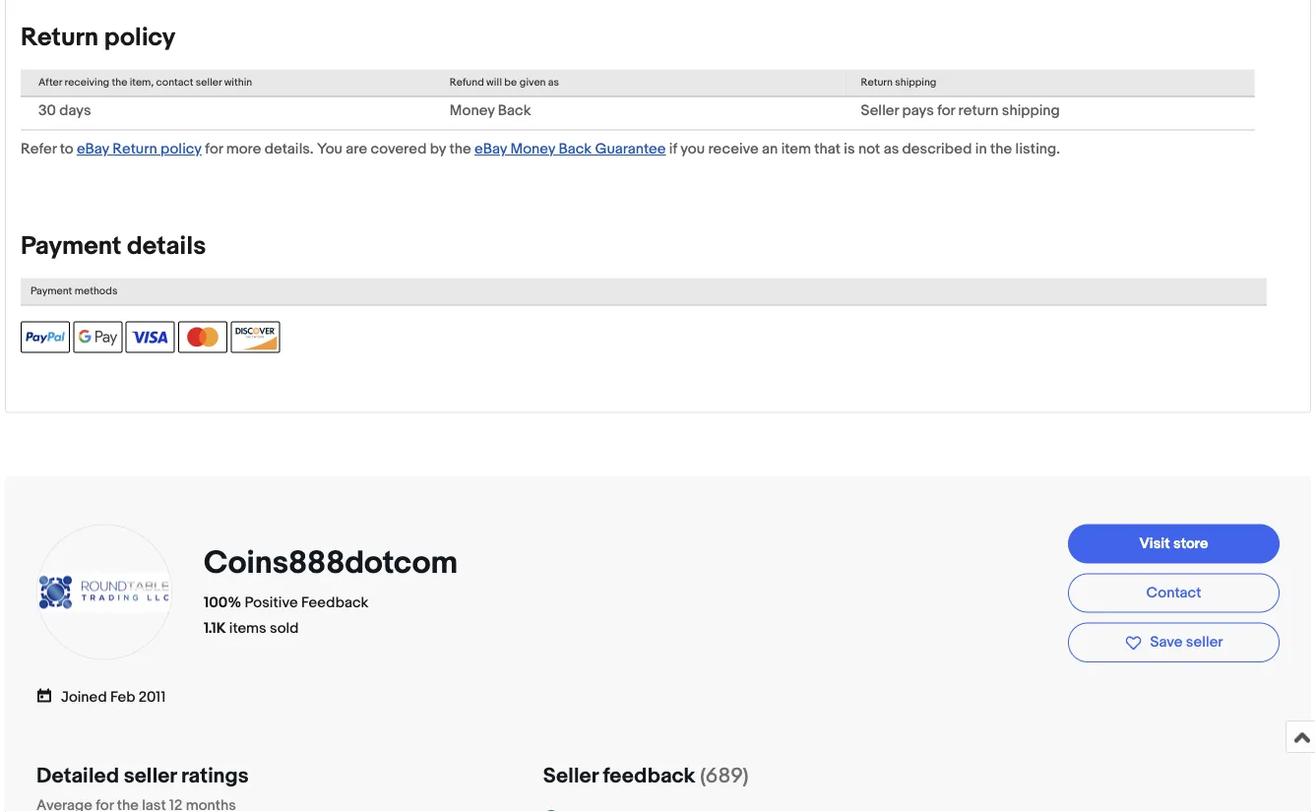 Task type: vqa. For each thing, say whether or not it's contained in the screenshot.
contact
yes



Task type: locate. For each thing, give the bounding box(es) containing it.
1 vertical spatial seller
[[1187, 634, 1224, 652]]

1 horizontal spatial for
[[938, 102, 956, 120]]

back down be
[[498, 102, 531, 120]]

pays
[[903, 102, 935, 120]]

0 vertical spatial money
[[450, 102, 495, 120]]

1 horizontal spatial back
[[559, 140, 592, 158]]

0 horizontal spatial ebay
[[77, 140, 109, 158]]

1 horizontal spatial shipping
[[1003, 102, 1061, 120]]

be
[[505, 76, 517, 89]]

0 vertical spatial return
[[21, 23, 99, 53]]

shipping
[[896, 76, 937, 89], [1003, 102, 1061, 120]]

you
[[681, 140, 705, 158]]

2 ebay from the left
[[475, 140, 507, 158]]

ebay right the to
[[77, 140, 109, 158]]

back
[[498, 102, 531, 120], [559, 140, 592, 158]]

1 horizontal spatial the
[[450, 140, 471, 158]]

1 horizontal spatial ebay
[[475, 140, 507, 158]]

1 vertical spatial as
[[884, 140, 899, 158]]

2011
[[139, 688, 166, 706]]

as right not
[[884, 140, 899, 158]]

0 horizontal spatial seller
[[124, 764, 177, 789]]

money down refund at left
[[450, 102, 495, 120]]

seller feedback (689)
[[543, 764, 749, 789]]

ebay
[[77, 140, 109, 158], [475, 140, 507, 158]]

google pay image
[[73, 322, 122, 353]]

0 horizontal spatial as
[[548, 76, 559, 89]]

covered
[[371, 140, 427, 158]]

2 horizontal spatial return
[[861, 76, 893, 89]]

the right by
[[450, 140, 471, 158]]

that
[[815, 140, 841, 158]]

payment details
[[21, 232, 206, 262]]

1 vertical spatial policy
[[161, 140, 202, 158]]

policy
[[104, 23, 176, 53], [161, 140, 202, 158]]

1 horizontal spatial seller
[[861, 102, 899, 120]]

1 horizontal spatial seller
[[196, 76, 222, 89]]

visit store link
[[1069, 525, 1280, 564]]

seller right save
[[1187, 634, 1224, 652]]

seller inside button
[[1187, 634, 1224, 652]]

for
[[938, 102, 956, 120], [205, 140, 223, 158]]

30
[[38, 102, 56, 120]]

return down item,
[[113, 140, 157, 158]]

items
[[229, 620, 267, 638]]

as right given
[[548, 76, 559, 89]]

item
[[782, 140, 812, 158]]

payment methods
[[31, 285, 118, 298]]

seller left feedback
[[543, 764, 599, 789]]

0 horizontal spatial the
[[112, 76, 127, 89]]

seller down return shipping
[[861, 102, 899, 120]]

2 vertical spatial seller
[[124, 764, 177, 789]]

payment
[[21, 232, 121, 262], [31, 285, 72, 298]]

1 vertical spatial back
[[559, 140, 592, 158]]

return
[[959, 102, 999, 120]]

described
[[903, 140, 973, 158]]

0 vertical spatial for
[[938, 102, 956, 120]]

back left guarantee
[[559, 140, 592, 158]]

0 vertical spatial shipping
[[896, 76, 937, 89]]

1 horizontal spatial money
[[511, 140, 556, 158]]

1 vertical spatial return
[[861, 76, 893, 89]]

2 vertical spatial return
[[113, 140, 157, 158]]

money
[[450, 102, 495, 120], [511, 140, 556, 158]]

payment up payment methods
[[21, 232, 121, 262]]

0 horizontal spatial return
[[21, 23, 99, 53]]

save seller
[[1151, 634, 1224, 652]]

shipping up pays
[[896, 76, 937, 89]]

are
[[346, 140, 367, 158]]

1 ebay from the left
[[77, 140, 109, 158]]

listing.
[[1016, 140, 1061, 158]]

for right pays
[[938, 102, 956, 120]]

policy up item,
[[104, 23, 176, 53]]

1 vertical spatial seller
[[543, 764, 599, 789]]

shipping up the listing.
[[1003, 102, 1061, 120]]

paypal image
[[21, 322, 70, 353]]

item,
[[130, 76, 154, 89]]

1 vertical spatial shipping
[[1003, 102, 1061, 120]]

policy left more
[[161, 140, 202, 158]]

ebay down money back
[[475, 140, 507, 158]]

100% positive feedback 1.1k items sold
[[204, 595, 369, 638]]

details
[[127, 232, 206, 262]]

seller for seller feedback (689)
[[543, 764, 599, 789]]

return for return shipping
[[861, 76, 893, 89]]

2 horizontal spatial seller
[[1187, 634, 1224, 652]]

contact
[[156, 76, 193, 89]]

money down money back
[[511, 140, 556, 158]]

visa image
[[126, 322, 175, 353]]

seller left ratings
[[124, 764, 177, 789]]

days
[[59, 102, 91, 120]]

1 vertical spatial for
[[205, 140, 223, 158]]

more
[[226, 140, 261, 158]]

return up not
[[861, 76, 893, 89]]

coins888dotcom link
[[204, 544, 465, 583]]

seller
[[196, 76, 222, 89], [1187, 634, 1224, 652], [124, 764, 177, 789]]

return
[[21, 23, 99, 53], [861, 76, 893, 89], [113, 140, 157, 158]]

guarantee
[[595, 140, 666, 158]]

0 horizontal spatial seller
[[543, 764, 599, 789]]

seller left the within
[[196, 76, 222, 89]]

payment left methods
[[31, 285, 72, 298]]

within
[[224, 76, 252, 89]]

0 vertical spatial as
[[548, 76, 559, 89]]

1 vertical spatial payment
[[31, 285, 72, 298]]

0 vertical spatial seller
[[861, 102, 899, 120]]

the
[[112, 76, 127, 89], [450, 140, 471, 158], [991, 140, 1013, 158]]

visit
[[1140, 535, 1171, 553]]

joined feb 2011
[[61, 688, 166, 706]]

(689)
[[700, 764, 749, 789]]

1 vertical spatial money
[[511, 140, 556, 158]]

return shipping
[[861, 76, 937, 89]]

the left item,
[[112, 76, 127, 89]]

for left more
[[205, 140, 223, 158]]

return up after
[[21, 23, 99, 53]]

as
[[548, 76, 559, 89], [884, 140, 899, 158]]

receiving
[[64, 76, 109, 89]]

save seller button
[[1069, 623, 1280, 663]]

0 vertical spatial payment
[[21, 232, 121, 262]]

visit store
[[1140, 535, 1209, 553]]

1 horizontal spatial return
[[113, 140, 157, 158]]

0 horizontal spatial money
[[450, 102, 495, 120]]

seller
[[861, 102, 899, 120], [543, 764, 599, 789]]

the right in on the top of the page
[[991, 140, 1013, 158]]

return for return policy
[[21, 23, 99, 53]]

0 horizontal spatial back
[[498, 102, 531, 120]]



Task type: describe. For each thing, give the bounding box(es) containing it.
not
[[859, 140, 881, 158]]

is
[[844, 140, 856, 158]]

return policy
[[21, 23, 176, 53]]

methods
[[74, 285, 118, 298]]

seller for save seller
[[1187, 634, 1224, 652]]

receive
[[709, 140, 759, 158]]

seller pays for return shipping
[[861, 102, 1061, 120]]

contact
[[1147, 584, 1202, 602]]

detailed seller ratings
[[36, 764, 249, 789]]

30 days
[[38, 102, 91, 120]]

to
[[60, 140, 73, 158]]

by
[[430, 140, 446, 158]]

0 horizontal spatial for
[[205, 140, 223, 158]]

100%
[[204, 595, 242, 612]]

joined
[[61, 688, 107, 706]]

feedback
[[301, 595, 369, 612]]

you
[[317, 140, 343, 158]]

0 vertical spatial back
[[498, 102, 531, 120]]

feb
[[110, 688, 135, 706]]

payment for payment methods
[[31, 285, 72, 298]]

money back
[[450, 102, 531, 120]]

discover image
[[231, 322, 280, 353]]

store
[[1174, 535, 1209, 553]]

refund will be given as
[[450, 76, 559, 89]]

positive
[[245, 595, 298, 612]]

text__icon wrapper image
[[36, 686, 61, 704]]

after
[[38, 76, 62, 89]]

an
[[762, 140, 778, 158]]

refer to ebay return policy for more details. you are covered by the ebay money back guarantee if you receive an item that is not as described in the listing.
[[21, 140, 1061, 158]]

coins888dotcom image
[[35, 573, 173, 612]]

ebay return policy link
[[77, 140, 202, 158]]

detailed
[[36, 764, 119, 789]]

ratings
[[181, 764, 249, 789]]

coins888dotcom
[[204, 544, 458, 583]]

ebay money back guarantee link
[[475, 140, 666, 158]]

contact link
[[1069, 574, 1280, 613]]

master card image
[[178, 322, 228, 353]]

refer
[[21, 140, 56, 158]]

1 horizontal spatial as
[[884, 140, 899, 158]]

0 vertical spatial policy
[[104, 23, 176, 53]]

seller for seller pays for return shipping
[[861, 102, 899, 120]]

refund
[[450, 76, 484, 89]]

seller for detailed seller ratings
[[124, 764, 177, 789]]

will
[[487, 76, 502, 89]]

payment for payment details
[[21, 232, 121, 262]]

in
[[976, 140, 988, 158]]

0 horizontal spatial shipping
[[896, 76, 937, 89]]

details.
[[265, 140, 314, 158]]

feedback
[[603, 764, 696, 789]]

sold
[[270, 620, 299, 638]]

given
[[520, 76, 546, 89]]

after receiving the item, contact seller within
[[38, 76, 252, 89]]

0 vertical spatial seller
[[196, 76, 222, 89]]

1.1k
[[204, 620, 226, 638]]

if
[[670, 140, 678, 158]]

2 horizontal spatial the
[[991, 140, 1013, 158]]

save
[[1151, 634, 1183, 652]]



